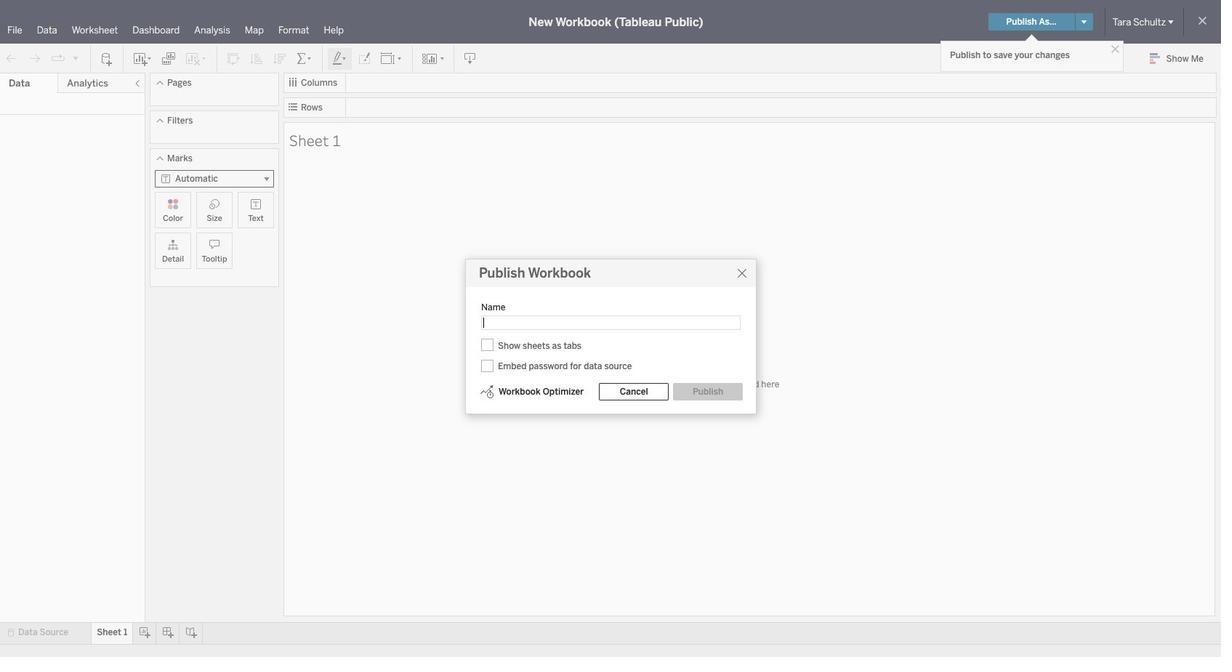 Task type: vqa. For each thing, say whether or not it's contained in the screenshot.
Search image
no



Task type: describe. For each thing, give the bounding box(es) containing it.
duplicate image
[[161, 51, 176, 66]]

format workbook image
[[357, 51, 372, 66]]

redo image
[[28, 51, 42, 66]]

close image
[[1109, 42, 1123, 56]]

undo image
[[4, 51, 19, 66]]

collapse image
[[133, 79, 142, 88]]

replay animation image
[[51, 51, 65, 66]]



Task type: locate. For each thing, give the bounding box(es) containing it.
None text field
[[481, 316, 741, 330]]

sort ascending image
[[249, 51, 264, 66]]

swap rows and columns image
[[226, 51, 241, 66]]

totals image
[[296, 51, 313, 66]]

sort descending image
[[273, 51, 287, 66]]

replay animation image
[[71, 53, 80, 62]]

dialog
[[465, 259, 757, 415]]

fit image
[[380, 51, 404, 66]]

clear sheet image
[[185, 51, 208, 66]]

show/hide cards image
[[422, 51, 445, 66]]

new data source image
[[100, 51, 114, 66]]

highlight image
[[332, 51, 348, 66]]

download image
[[463, 51, 478, 66]]

new worksheet image
[[132, 51, 153, 66]]



